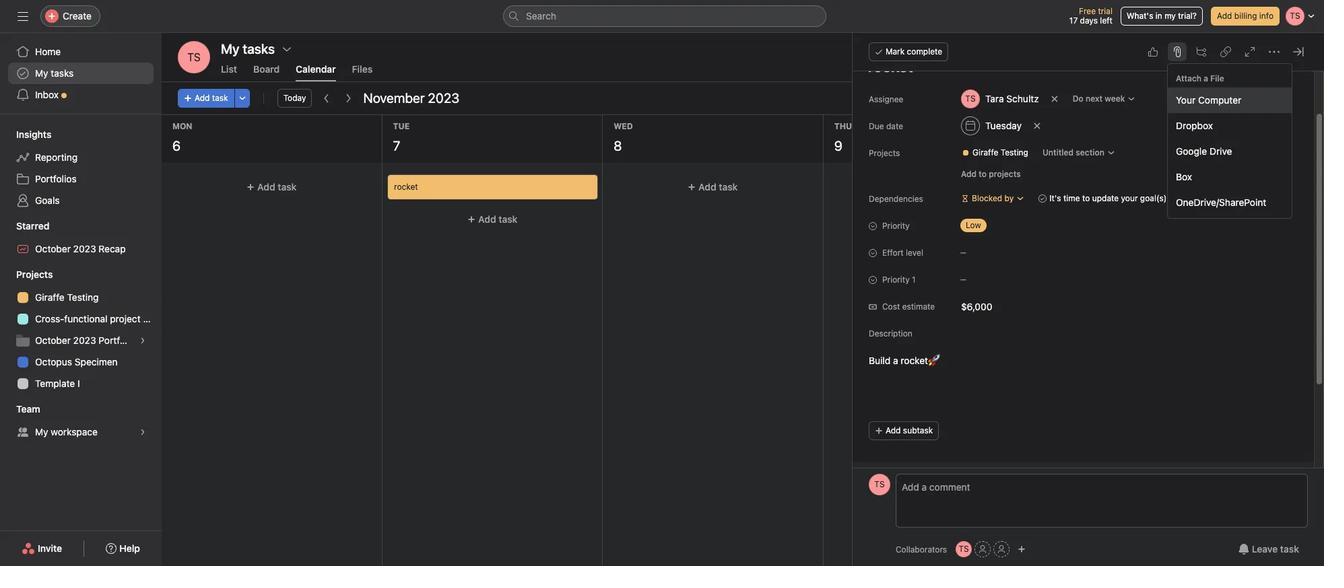 Task type: describe. For each thing, give the bounding box(es) containing it.
tasks
[[51, 67, 74, 79]]

what's
[[1127, 11, 1154, 21]]

add billing info
[[1217, 11, 1274, 21]]

untitled
[[1043, 148, 1074, 158]]

list link
[[221, 63, 237, 82]]

starred button
[[0, 220, 49, 233]]

0 likes. click to like this task image
[[1148, 46, 1159, 57]]

update
[[1092, 193, 1119, 203]]

a for file
[[1204, 73, 1209, 84]]

tue
[[393, 121, 410, 131]]

due
[[869, 121, 884, 131]]

october 2023 portfolio link
[[8, 330, 154, 352]]

dropbox
[[1176, 120, 1213, 131]]

files link
[[352, 63, 373, 82]]

oct
[[1175, 193, 1189, 203]]

starred element
[[0, 214, 162, 263]]

info
[[1260, 11, 1274, 21]]

low
[[966, 220, 981, 230]]

projects
[[989, 169, 1021, 179]]

add subtask button
[[869, 422, 939, 441]]

list
[[221, 63, 237, 75]]

tara schultz
[[986, 93, 1039, 104]]

more actions image
[[238, 94, 246, 102]]

goals link
[[8, 190, 154, 212]]

insights
[[16, 129, 51, 140]]

next
[[1086, 94, 1103, 104]]

thu
[[835, 121, 852, 131]]

date
[[886, 121, 903, 131]]

12
[[1300, 138, 1314, 154]]

workspace
[[51, 426, 98, 438]]

trial?
[[1178, 11, 1197, 21]]

octopus
[[35, 356, 72, 368]]

add inside add subtask button
[[886, 426, 901, 436]]

build a rocket🚀
[[869, 355, 940, 366]]

functional
[[64, 313, 107, 325]]

blocked by
[[972, 193, 1014, 203]]

blocked
[[972, 193, 1003, 203]]

create
[[63, 10, 92, 22]]

10
[[1055, 138, 1069, 154]]

free trial 17 days left
[[1070, 6, 1113, 26]]

cross-
[[35, 313, 64, 325]]

teams element
[[0, 397, 162, 446]]

reporting
[[35, 152, 78, 163]]

27
[[1191, 193, 1200, 203]]

october 2023 recap
[[35, 243, 126, 255]]

2023 for october 2023 portfolio
[[73, 335, 96, 346]]

trial
[[1098, 6, 1113, 16]]

today
[[283, 93, 306, 103]]

close details image
[[1293, 46, 1304, 57]]

tara
[[986, 93, 1004, 104]]

home
[[35, 46, 61, 57]]

remove assignee image
[[1051, 95, 1059, 103]]

copy task link image
[[1221, 46, 1231, 57]]

clear due date image
[[1033, 122, 1041, 130]]

hide sidebar image
[[18, 11, 28, 22]]

— button
[[955, 243, 1036, 262]]

effort level
[[882, 248, 924, 258]]

my for my workspace
[[35, 426, 48, 438]]

subtask
[[903, 426, 933, 436]]

your computer
[[1176, 94, 1242, 106]]

in
[[1156, 11, 1163, 21]]

show options image
[[282, 44, 292, 55]]

1 vertical spatial to
[[1083, 193, 1090, 203]]

home link
[[8, 41, 154, 63]]

global element
[[0, 33, 162, 114]]

what's in my trial? button
[[1121, 7, 1203, 26]]

search list box
[[503, 5, 827, 27]]

starred
[[16, 220, 49, 232]]

projects element
[[0, 263, 162, 397]]

full screen image
[[1245, 46, 1256, 57]]

attach
[[1176, 73, 1202, 84]]

days
[[1080, 15, 1098, 26]]

testing inside main content
[[1001, 148, 1029, 158]]

today button
[[277, 89, 312, 108]]

projects inside main content
[[869, 148, 900, 158]]

help
[[119, 543, 140, 554]]

6
[[172, 138, 181, 154]]

computer
[[1198, 94, 1242, 106]]

attachments: add a file to this task, rocket image
[[1172, 46, 1183, 57]]

section
[[1076, 148, 1105, 158]]

rocket🚀
[[901, 355, 940, 366]]

by
[[1005, 193, 1014, 203]]

giraffe testing inside main content
[[973, 148, 1029, 158]]

search button
[[503, 5, 827, 27]]

giraffe inside main content
[[973, 148, 999, 158]]

mon 6
[[172, 121, 192, 154]]

mark
[[886, 46, 905, 57]]

giraffe testing link inside main content
[[957, 146, 1034, 160]]

invite button
[[13, 537, 71, 561]]

ts for "ts" button to the middle
[[875, 480, 885, 490]]

build
[[869, 355, 891, 366]]

specimen
[[75, 356, 118, 368]]

task inside "button"
[[1281, 544, 1299, 555]]

estimate
[[902, 302, 935, 312]]

add inside add billing info 'button'
[[1217, 11, 1232, 21]]

testing inside projects element
[[67, 292, 99, 303]]

team
[[16, 404, 40, 415]]

do next week
[[1073, 94, 1125, 104]]

google drive
[[1176, 146, 1232, 157]]

17
[[1070, 15, 1078, 26]]

add subtask
[[886, 426, 933, 436]]

— button
[[955, 270, 1036, 289]]

portfolios
[[35, 173, 77, 185]]

sun
[[1300, 121, 1318, 131]]

october for october 2023 recap
[[35, 243, 71, 255]]

calendar
[[296, 63, 336, 75]]

effort
[[882, 248, 904, 258]]

oct 27
[[1175, 193, 1200, 203]]

ts for the rightmost "ts" button
[[959, 544, 969, 554]]

giraffe testing inside projects element
[[35, 292, 99, 303]]

wed 8
[[614, 121, 633, 154]]

goal(s)
[[1140, 193, 1167, 203]]



Task type: locate. For each thing, give the bounding box(es) containing it.
my tasks
[[221, 41, 275, 57]]

— inside popup button
[[961, 249, 967, 257]]

add inside add to projects button
[[961, 169, 977, 179]]

1 horizontal spatial ts
[[875, 480, 885, 490]]

1 vertical spatial priority
[[882, 275, 910, 285]]

8
[[614, 138, 622, 154]]

insights button
[[0, 128, 51, 141]]

— inside dropdown button
[[961, 276, 967, 284]]

reporting link
[[8, 147, 154, 168]]

0 vertical spatial giraffe
[[973, 148, 999, 158]]

0 horizontal spatial a
[[893, 355, 898, 366]]

giraffe testing link up add to projects
[[957, 146, 1034, 160]]

to
[[979, 169, 987, 179], [1083, 193, 1090, 203]]

7
[[393, 138, 400, 154]]

0 vertical spatial to
[[979, 169, 987, 179]]

ts for "ts" button to the left
[[187, 51, 201, 63]]

1 vertical spatial giraffe
[[35, 292, 65, 303]]

priority left 1
[[882, 275, 910, 285]]

to left projects
[[979, 169, 987, 179]]

leave task
[[1252, 544, 1299, 555]]

leave
[[1252, 544, 1278, 555]]

add task
[[195, 93, 228, 103], [257, 181, 297, 193], [699, 181, 738, 193], [1140, 181, 1179, 193], [478, 214, 517, 225]]

to inside button
[[979, 169, 987, 179]]

ts down add subtask button
[[875, 480, 885, 490]]

1 vertical spatial 2023
[[73, 243, 96, 255]]

1 vertical spatial —
[[961, 276, 967, 284]]

inbox link
[[8, 84, 154, 106]]

my workspace
[[35, 426, 98, 438]]

what's in my trial?
[[1127, 11, 1197, 21]]

dependencies
[[869, 194, 923, 204]]

main content containing tara schultz
[[853, 13, 1314, 567]]

next week image
[[343, 93, 354, 104]]

help button
[[97, 537, 149, 561]]

2 vertical spatial ts
[[959, 544, 969, 554]]

2 priority from the top
[[882, 275, 910, 285]]

0 horizontal spatial giraffe testing link
[[8, 287, 154, 309]]

0 horizontal spatial testing
[[67, 292, 99, 303]]

a left the file
[[1204, 73, 1209, 84]]

it's
[[1050, 193, 1061, 203]]

0 vertical spatial ts button
[[178, 41, 210, 73]]

ts button left list
[[178, 41, 210, 73]]

left
[[1100, 15, 1113, 26]]

october down 'starred'
[[35, 243, 71, 255]]

my for my tasks
[[35, 67, 48, 79]]

priority down dependencies
[[882, 221, 910, 231]]

portfolio
[[99, 335, 135, 346]]

sun 12
[[1300, 121, 1318, 154]]

1 vertical spatial my
[[35, 426, 48, 438]]

october up octopus
[[35, 335, 71, 346]]

more actions for this task image
[[1269, 46, 1280, 57]]

mark complete button
[[869, 42, 949, 61]]

create button
[[40, 5, 100, 27]]

add billing info button
[[1211, 7, 1280, 26]]

— for priority 1
[[961, 276, 967, 284]]

2 my from the top
[[35, 426, 48, 438]]

1 priority from the top
[[882, 221, 910, 231]]

1 horizontal spatial testing
[[1001, 148, 1029, 158]]

1 vertical spatial ts
[[875, 480, 885, 490]]

0 vertical spatial a
[[1204, 73, 1209, 84]]

my inside teams element
[[35, 426, 48, 438]]

previous week image
[[322, 93, 332, 104]]

my inside the global element
[[35, 67, 48, 79]]

projects down due date
[[869, 148, 900, 158]]

mon
[[172, 121, 192, 131]]

see details, october 2023 portfolio image
[[139, 337, 147, 345]]

0 vertical spatial giraffe testing link
[[957, 146, 1034, 160]]

giraffe up add to projects
[[973, 148, 999, 158]]

1 vertical spatial ts button
[[869, 474, 891, 496]]

—
[[961, 249, 967, 257], [961, 276, 967, 284]]

ts button
[[178, 41, 210, 73], [869, 474, 891, 496], [956, 542, 972, 558]]

calendar link
[[296, 63, 336, 82]]

rocket dialog
[[853, 13, 1324, 567]]

0 vertical spatial my
[[35, 67, 48, 79]]

octopus specimen link
[[8, 352, 154, 373]]

Cost estimate text field
[[955, 294, 1117, 319]]

my left tasks
[[35, 67, 48, 79]]

rocket
[[394, 182, 418, 192]]

a
[[1204, 73, 1209, 84], [893, 355, 898, 366]]

to right time
[[1083, 193, 1090, 203]]

2 horizontal spatial ts button
[[956, 542, 972, 558]]

testing
[[1001, 148, 1029, 158], [67, 292, 99, 303]]

see details, my workspace image
[[139, 428, 147, 437]]

2 horizontal spatial ts
[[959, 544, 969, 554]]

testing up functional
[[67, 292, 99, 303]]

giraffe testing up projects
[[973, 148, 1029, 158]]

2023 inside projects element
[[73, 335, 96, 346]]

2023 down cross-functional project plan link at the bottom left of page
[[73, 335, 96, 346]]

drive
[[1210, 146, 1232, 157]]

0 vertical spatial 2023
[[428, 90, 459, 106]]

add subtask image
[[1196, 46, 1207, 57]]

low button
[[955, 216, 1036, 235]]

projects up cross-
[[16, 269, 53, 280]]

giraffe testing link
[[957, 146, 1034, 160], [8, 287, 154, 309]]

file
[[1211, 73, 1224, 84]]

insights element
[[0, 123, 162, 214]]

— for effort level
[[961, 249, 967, 257]]

1 horizontal spatial ts button
[[869, 474, 891, 496]]

testing up projects
[[1001, 148, 1029, 158]]

template i link
[[8, 373, 154, 395]]

2 vertical spatial ts button
[[956, 542, 972, 558]]

priority for priority
[[882, 221, 910, 231]]

recap
[[99, 243, 126, 255]]

0 horizontal spatial to
[[979, 169, 987, 179]]

tue 7
[[393, 121, 410, 154]]

october 2023 recap link
[[8, 238, 154, 260]]

add to projects
[[961, 169, 1021, 179]]

2 october from the top
[[35, 335, 71, 346]]

1 horizontal spatial projects
[[869, 148, 900, 158]]

add or remove collaborators image
[[1018, 546, 1026, 554]]

a for rocket🚀
[[893, 355, 898, 366]]

cross-functional project plan
[[35, 313, 162, 325]]

0 vertical spatial —
[[961, 249, 967, 257]]

0 horizontal spatial giraffe testing
[[35, 292, 99, 303]]

0 horizontal spatial projects
[[16, 269, 53, 280]]

— down — popup button
[[961, 276, 967, 284]]

2023 right november
[[428, 90, 459, 106]]

1 my from the top
[[35, 67, 48, 79]]

0 horizontal spatial ts button
[[178, 41, 210, 73]]

free
[[1079, 6, 1096, 16]]

priority 1
[[882, 275, 916, 285]]

2 — from the top
[[961, 276, 967, 284]]

1 vertical spatial a
[[893, 355, 898, 366]]

2023 left "recap"
[[73, 243, 96, 255]]

0 vertical spatial projects
[[869, 148, 900, 158]]

1 horizontal spatial a
[[1204, 73, 1209, 84]]

1 vertical spatial testing
[[67, 292, 99, 303]]

0 vertical spatial priority
[[882, 221, 910, 231]]

ts button down add subtask button
[[869, 474, 891, 496]]

ts right the collaborators at right bottom
[[959, 544, 969, 554]]

project
[[110, 313, 141, 325]]

octopus specimen
[[35, 356, 118, 368]]

my tasks link
[[8, 63, 154, 84]]

schultz
[[1007, 93, 1039, 104]]

giraffe testing up cross-
[[35, 292, 99, 303]]

leave task button
[[1230, 538, 1308, 562]]

goals
[[35, 195, 60, 206]]

my
[[1165, 11, 1176, 21]]

a right build
[[893, 355, 898, 366]]

complete
[[907, 46, 943, 57]]

2 vertical spatial 2023
[[73, 335, 96, 346]]

giraffe inside projects element
[[35, 292, 65, 303]]

wed
[[614, 121, 633, 131]]

assignee
[[869, 94, 904, 104]]

2023 inside 'starred' element
[[73, 243, 96, 255]]

october inside projects element
[[35, 335, 71, 346]]

november
[[363, 90, 425, 106]]

1 horizontal spatial giraffe
[[973, 148, 999, 158]]

october
[[35, 243, 71, 255], [35, 335, 71, 346]]

board
[[253, 63, 280, 75]]

plan
[[143, 313, 162, 325]]

1 vertical spatial giraffe testing link
[[8, 287, 154, 309]]

giraffe up cross-
[[35, 292, 65, 303]]

2023 for october 2023 recap
[[73, 243, 96, 255]]

1 horizontal spatial giraffe testing link
[[957, 146, 1034, 160]]

my workspace link
[[8, 422, 154, 443]]

time
[[1064, 193, 1080, 203]]

my down team
[[35, 426, 48, 438]]

ts left list
[[187, 51, 201, 63]]

— down low
[[961, 249, 967, 257]]

1 october from the top
[[35, 243, 71, 255]]

2023 for november 2023
[[428, 90, 459, 106]]

0 vertical spatial october
[[35, 243, 71, 255]]

main content
[[853, 13, 1314, 567]]

your
[[1176, 94, 1196, 106]]

portfolios link
[[8, 168, 154, 190]]

team button
[[0, 403, 40, 416]]

2023
[[428, 90, 459, 106], [73, 243, 96, 255], [73, 335, 96, 346]]

files
[[352, 63, 373, 75]]

october 2023 portfolio
[[35, 335, 135, 346]]

1 vertical spatial projects
[[16, 269, 53, 280]]

1 vertical spatial october
[[35, 335, 71, 346]]

your computer menu item
[[1168, 88, 1292, 113]]

0 horizontal spatial giraffe
[[35, 292, 65, 303]]

giraffe testing link up functional
[[8, 287, 154, 309]]

cross-functional project plan link
[[8, 309, 162, 330]]

1 horizontal spatial giraffe testing
[[973, 148, 1029, 158]]

october inside 'starred' element
[[35, 243, 71, 255]]

0 horizontal spatial ts
[[187, 51, 201, 63]]

a inside main content
[[893, 355, 898, 366]]

box
[[1176, 171, 1192, 183]]

giraffe testing
[[973, 148, 1029, 158], [35, 292, 99, 303]]

1 — from the top
[[961, 249, 967, 257]]

october for october 2023 portfolio
[[35, 335, 71, 346]]

0 vertical spatial testing
[[1001, 148, 1029, 158]]

1 horizontal spatial to
[[1083, 193, 1090, 203]]

1 vertical spatial giraffe testing
[[35, 292, 99, 303]]

0 vertical spatial giraffe testing
[[973, 148, 1029, 158]]

0 vertical spatial ts
[[187, 51, 201, 63]]

priority
[[882, 221, 910, 231], [882, 275, 910, 285]]

do
[[1073, 94, 1084, 104]]

projects inside the 'projects' dropdown button
[[16, 269, 53, 280]]

priority for priority 1
[[882, 275, 910, 285]]

ts button right the collaborators at right bottom
[[956, 542, 972, 558]]

untitled section
[[1043, 148, 1105, 158]]



Task type: vqa. For each thing, say whether or not it's contained in the screenshot.
Ts button to the middle
yes



